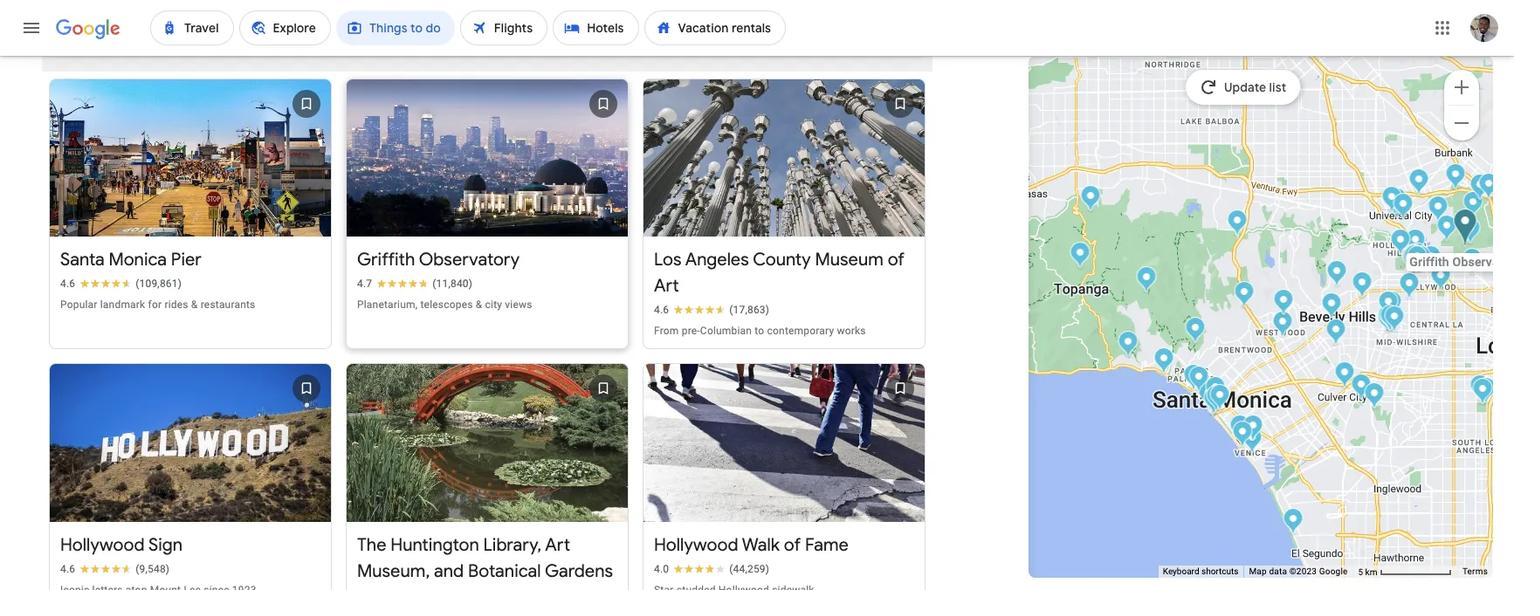 Task type: describe. For each thing, give the bounding box(es) containing it.
works
[[837, 325, 866, 337]]

annenberg community beach house image
[[1184, 364, 1204, 393]]

los angeles county museum of art
[[654, 249, 905, 297]]

map
[[1249, 567, 1267, 577]]

sign
[[148, 534, 183, 556]]

the greek theatre image
[[1461, 217, 1481, 246]]

save griffith observatory to collection image
[[583, 83, 624, 125]]

observatory
[[419, 249, 520, 271]]

universal citywalk hollywood image
[[1387, 192, 1408, 221]]

5
[[1359, 567, 1364, 577]]

zoom out map image
[[1452, 112, 1473, 133]]

tcl chinese theatre image
[[1403, 245, 1423, 273]]

travel town gift shop image
[[1446, 163, 1466, 192]]

telescopes
[[421, 299, 473, 311]]

2 & from the left
[[476, 299, 482, 311]]

google
[[1320, 567, 1348, 577]]

hollywood sign image
[[1428, 196, 1449, 224]]

pier
[[171, 249, 202, 271]]

venice beach skatepark image
[[1233, 421, 1253, 450]]

the hollywood museum image
[[1407, 246, 1427, 275]]

the museum of jurassic technology image
[[1335, 362, 1355, 390]]

hollywood sign
[[60, 534, 183, 556]]

hollywood for hollywood walk of fame
[[654, 534, 739, 556]]

4.6 for hollywood sign
[[60, 563, 75, 575]]

the hollywood roosevelt image
[[1402, 246, 1422, 275]]

(44,259)
[[730, 563, 770, 575]]

landmark
[[100, 299, 145, 311]]

fame
[[805, 534, 849, 556]]

runyon canyon park image
[[1391, 229, 1411, 258]]

botanical
[[468, 560, 541, 582]]

natural history museum of los angeles county image
[[1470, 375, 1491, 404]]

hollywood for hollywood sign
[[60, 534, 145, 556]]

pacific park on the santa monica pier image
[[1204, 388, 1224, 417]]

save santa monica pier to collection image
[[286, 83, 328, 125]]

5 km button
[[1353, 566, 1458, 579]]

update list button
[[1186, 70, 1301, 105]]

0 horizontal spatial of
[[784, 534, 801, 556]]

greystone mansion & gardens: the doheny estate image
[[1327, 260, 1347, 289]]

heal the bay aquarium image
[[1207, 385, 1227, 414]]

california african american museum image
[[1477, 377, 1497, 406]]

update
[[1225, 79, 1267, 95]]

from
[[654, 325, 679, 337]]

palisades park image
[[1189, 366, 1209, 395]]

ovation hollywood image
[[1405, 245, 1425, 273]]

4.7
[[357, 278, 372, 290]]

topanga state park image
[[1137, 266, 1157, 295]]

hollywood boulevard image
[[1408, 243, 1428, 272]]

views
[[505, 299, 532, 311]]

terms
[[1463, 567, 1488, 577]]

angeles
[[685, 249, 749, 271]]

(9,548)
[[136, 563, 170, 575]]

hollyhock house image
[[1463, 248, 1483, 277]]

hollywood walk of fame image
[[1422, 245, 1442, 274]]

(11,840)
[[433, 278, 473, 290]]

update list
[[1225, 79, 1287, 95]]

hollywood bowl image
[[1406, 229, 1426, 258]]

web
[[406, 28, 432, 43]]

rides
[[165, 299, 188, 311]]

columbian
[[700, 325, 752, 337]]

map region
[[1018, 0, 1515, 590]]

abbot kinney boulevard image
[[1243, 415, 1263, 444]]

popular
[[60, 299, 97, 311]]

contemporary
[[767, 325, 834, 337]]

venice boardwalk image
[[1230, 415, 1250, 444]]

will rogers state historic park image
[[1186, 317, 1206, 346]]

griffith observatory
[[357, 249, 520, 271]]

craft contemporary image
[[1385, 306, 1405, 335]]

warner bros. studio tour hollywood image
[[1409, 169, 1429, 197]]

km
[[1366, 567, 1378, 577]]

griffith observatory image
[[1454, 209, 1477, 248]]

pink's hot dogs image
[[1400, 273, 1420, 301]]

zoom in map image
[[1452, 76, 1473, 97]]

griffith
[[357, 249, 415, 271]]

(109,861)
[[136, 278, 182, 290]]

the getty image
[[1235, 281, 1255, 310]]

griffith park image
[[1463, 191, 1484, 220]]

huntington
[[391, 534, 479, 556]]

the getty villa image
[[1118, 331, 1139, 360]]

keyboard
[[1163, 567, 1200, 577]]

los angeles zoo image
[[1470, 174, 1491, 203]]

from pre-columbian to contemporary works
[[654, 325, 866, 337]]

4.0
[[654, 563, 669, 575]]

to
[[755, 325, 765, 337]]

tongva park image
[[1210, 384, 1230, 413]]

los
[[654, 249, 682, 271]]

planetarium, telescopes & city views
[[357, 299, 532, 311]]

santa monica state beach image
[[1199, 382, 1219, 411]]



Task type: vqa. For each thing, say whether or not it's contained in the screenshot.


Task type: locate. For each thing, give the bounding box(es) containing it.
save hollywood walk of fame to collection image
[[879, 368, 921, 410]]

los angeles county museum of art image
[[1380, 303, 1401, 332]]

art inside los angeles county museum of art
[[654, 275, 679, 297]]

keyboard shortcuts
[[1163, 567, 1239, 577]]

hollywood walk of fame
[[654, 534, 849, 556]]

4.6 out of 5 stars from 9,548 reviews image
[[60, 562, 170, 576]]

terms link
[[1463, 567, 1488, 577]]

hammer museum image
[[1273, 311, 1293, 340]]

academy museum of motion pictures image
[[1379, 304, 1399, 333]]

save los angeles county museum of art to collection image
[[879, 83, 921, 125]]

4.6 out of 5 stars from 17,863 reviews image
[[654, 303, 770, 317]]

mulholland drive image
[[1081, 185, 1101, 214]]

1 vertical spatial art
[[545, 534, 570, 556]]

hollywood up 4.6 out of 5 stars from 9,548 reviews image
[[60, 534, 145, 556]]

hollywood
[[60, 534, 145, 556], [654, 534, 739, 556]]

art down los
[[654, 275, 679, 297]]

hollywood up '4 out of 5 stars from 44,259 reviews' image
[[654, 534, 739, 556]]

la brea tar pits and museum image
[[1384, 303, 1404, 332]]

(17,863)
[[730, 304, 770, 316]]

4.6 up popular
[[60, 278, 75, 290]]

data
[[1270, 567, 1288, 577]]

1 hollywood from the left
[[60, 534, 145, 556]]

public art "urban light" image
[[1380, 305, 1401, 334]]

kenneth hahn state recreation area image
[[1365, 383, 1385, 411]]

hollywood forever cemetery image
[[1431, 265, 1451, 293]]

4.6 for santa monica pier
[[60, 278, 75, 290]]

4.6 out of 5 stars from 109,861 reviews image
[[60, 277, 182, 291]]

0 vertical spatial of
[[888, 249, 905, 271]]

5 km
[[1359, 567, 1380, 577]]

hollywood wax museum image
[[1408, 245, 1428, 274]]

gardens
[[545, 560, 613, 582]]

results
[[435, 28, 475, 43]]

museum of tolerance image
[[1326, 319, 1346, 348]]

1 vertical spatial of
[[784, 534, 801, 556]]

restaurants
[[201, 299, 255, 311]]

library,
[[483, 534, 542, 556]]

& right rides
[[191, 299, 198, 311]]

& left city
[[476, 299, 482, 311]]

1 horizontal spatial art
[[654, 275, 679, 297]]

art inside the huntington library, art museum, and botanical gardens
[[545, 534, 570, 556]]

2 hollywood from the left
[[654, 534, 739, 556]]

0 horizontal spatial hollywood
[[60, 534, 145, 556]]

web results about this place
[[406, 28, 570, 43]]

musso & frank grill image
[[1411, 245, 1431, 274]]

pre-
[[682, 325, 700, 337]]

the
[[357, 534, 387, 556]]

downtown santa monica image
[[1206, 376, 1226, 405]]

&
[[191, 299, 198, 311], [476, 299, 482, 311]]

monica
[[109, 249, 167, 271]]

for
[[148, 299, 162, 311]]

rodeo drive image
[[1322, 293, 1342, 321]]

list
[[1270, 79, 1287, 95]]

of right museum
[[888, 249, 905, 271]]

save the huntington library, art museum, and botanical gardens to collection image
[[583, 368, 624, 410]]

art
[[654, 275, 679, 297], [545, 534, 570, 556]]

skirball cultural center image
[[1228, 210, 1248, 238]]

museum,
[[357, 560, 430, 582]]

save hollywood sign to collection image
[[286, 368, 328, 410]]

of right walk
[[784, 534, 801, 556]]

0 horizontal spatial &
[[191, 299, 198, 311]]

4.6 for los angeles county museum of art
[[654, 304, 669, 316]]

0 vertical spatial art
[[654, 275, 679, 297]]

the original farmers market image
[[1379, 291, 1399, 320]]

universal studios hollywood image
[[1387, 190, 1408, 218]]

jurassic world – the ride image
[[1382, 186, 1402, 215]]

1 & from the left
[[191, 299, 198, 311]]

walk
[[742, 534, 780, 556]]

©2023
[[1290, 567, 1317, 577]]

1 horizontal spatial hollywood
[[654, 534, 739, 556]]

baldwin hills scenic overlook image
[[1352, 374, 1372, 403]]

popular landmark for rides & restaurants
[[60, 299, 255, 311]]

planetarium,
[[357, 299, 418, 311]]

1 horizontal spatial of
[[888, 249, 905, 271]]

sunset boulevard image
[[1353, 272, 1373, 300]]

city
[[485, 299, 502, 311]]

0 horizontal spatial art
[[545, 534, 570, 556]]

0 vertical spatial 4.6
[[60, 278, 75, 290]]

1 horizontal spatial &
[[476, 299, 482, 311]]

the grove image
[[1382, 291, 1402, 320]]

dolby theatre image
[[1404, 244, 1424, 273]]

madame tussauds hollywood image
[[1403, 245, 1423, 274]]

santa
[[60, 249, 105, 271]]

map data ©2023 google
[[1249, 567, 1348, 577]]

venice canals image
[[1242, 427, 1263, 456]]

universal studio tour image
[[1387, 188, 1408, 217]]

art up gardens
[[545, 534, 570, 556]]

autry museum of the american west image
[[1479, 173, 1499, 202]]

county
[[753, 249, 811, 271]]

fast & furious – supercharged image
[[1394, 193, 1414, 222]]

santa monica pier
[[60, 249, 202, 271]]

petersen automotive museum image
[[1378, 307, 1398, 335]]

2 vertical spatial 4.6
[[60, 563, 75, 575]]

4.6 down the hollywood sign
[[60, 563, 75, 575]]

4.6 up from
[[654, 304, 669, 316]]

this
[[515, 28, 536, 43]]

exposition park image
[[1473, 378, 1493, 407]]

dockweiler beach image
[[1283, 508, 1304, 537]]

1 vertical spatial 4.6
[[654, 304, 669, 316]]

the fowler museum image
[[1274, 289, 1294, 318]]

main menu image
[[21, 17, 42, 38]]

bronson caves image
[[1437, 215, 1457, 244]]

4 out of 5 stars from 44,259 reviews image
[[654, 562, 770, 576]]

the huntington library, art museum, and botanical gardens link
[[347, 346, 628, 590]]

shortcuts
[[1202, 567, 1239, 577]]

4.6
[[60, 278, 75, 290], [654, 304, 669, 316], [60, 563, 75, 575]]

keyboard shortcuts button
[[1163, 566, 1239, 578]]

4.7 out of 5 stars from 11,840 reviews image
[[357, 277, 473, 291]]

santa monica pier image
[[1203, 389, 1223, 417]]

santa monica mountains national recreation area image
[[1070, 242, 1090, 271]]

the huntington library, art museum, and botanical gardens
[[357, 534, 613, 582]]

and
[[434, 560, 464, 582]]

about
[[477, 28, 512, 43]]

museum
[[815, 249, 884, 271]]

will rogers state beach image
[[1154, 348, 1174, 376]]

place
[[539, 28, 570, 43]]

of inside los angeles county museum of art
[[888, 249, 905, 271]]

of
[[888, 249, 905, 271], [784, 534, 801, 556]]



